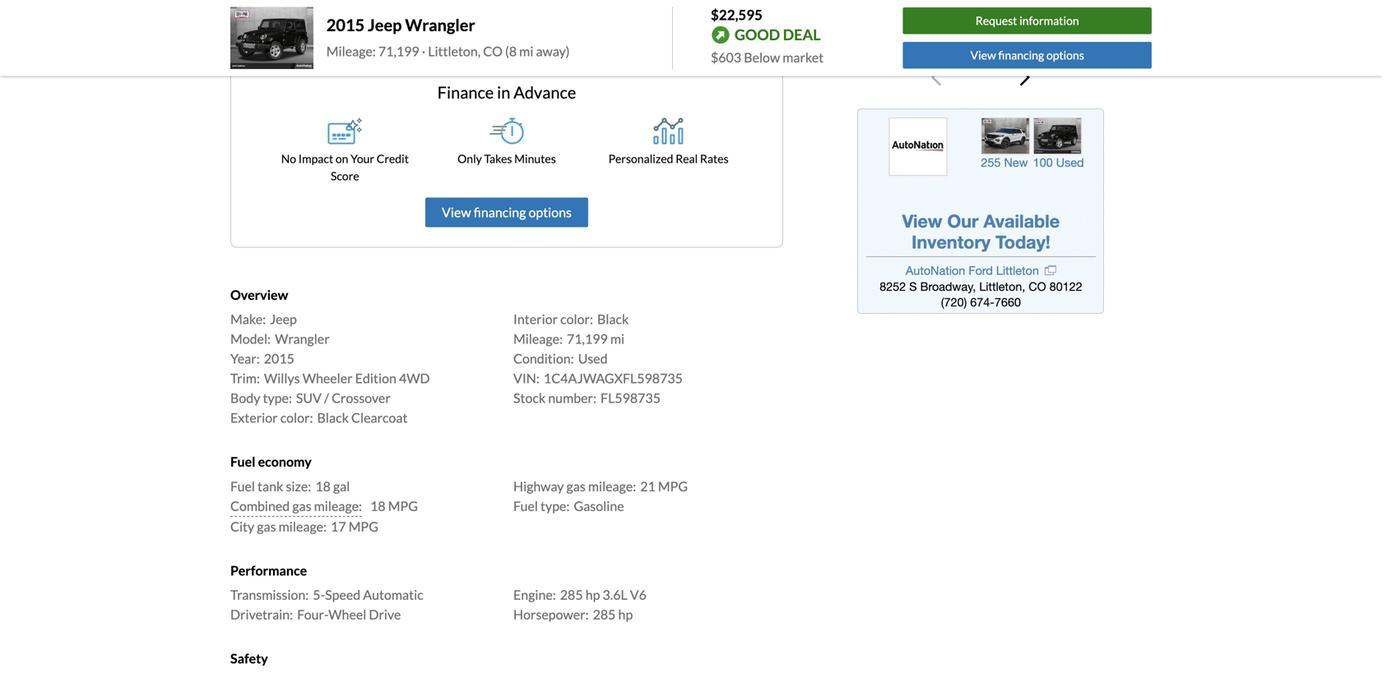 Task type: locate. For each thing, give the bounding box(es) containing it.
away)
[[536, 43, 570, 59]]

18
[[315, 479, 331, 495], [370, 498, 386, 515]]

2015 jeep wrangler image
[[230, 7, 313, 69]]

interior
[[513, 312, 558, 328]]

0 vertical spatial 2015
[[326, 15, 365, 35]]

view down only
[[442, 204, 471, 220]]

0 vertical spatial mi
[[519, 43, 533, 59]]

1 horizontal spatial mi
[[610, 331, 625, 347]]

3.6l
[[603, 588, 628, 604]]

1 horizontal spatial automatic
[[614, 2, 676, 18]]

mileage: inside the interior color: black mileage: 71,199 mi condition: used vin: 1c4ajwagxfl598735 stock number: fl598735
[[513, 331, 563, 347]]

0 horizontal spatial 18
[[315, 479, 331, 495]]

71,199 up the used
[[567, 331, 608, 347]]

impact
[[298, 152, 333, 166]]

fuel inside fuel tank size: 18 gal combined gas mileage: 18 mpg city gas mileage: 17 mpg
[[230, 479, 255, 495]]

1 horizontal spatial view
[[971, 48, 996, 62]]

view financing options button down request information "button"
[[903, 42, 1152, 69]]

1 horizontal spatial options
[[1046, 48, 1084, 62]]

2015
[[326, 15, 365, 35], [264, 351, 294, 367]]

1 vertical spatial 18
[[370, 498, 386, 515]]

wheel
[[328, 607, 366, 623]]

0 horizontal spatial 2015
[[264, 351, 294, 367]]

gasoline
[[280, 2, 331, 18], [574, 498, 624, 515]]

mileage:
[[588, 479, 636, 495], [314, 498, 362, 515], [279, 519, 327, 535]]

1 horizontal spatial mpg
[[388, 498, 418, 515]]

1 horizontal spatial view financing options button
[[903, 42, 1152, 69]]

view financing options button
[[903, 42, 1152, 69], [425, 198, 588, 227]]

view financing options up chevron right image
[[971, 48, 1084, 62]]

speed
[[575, 2, 611, 18], [325, 588, 360, 604]]

type:
[[263, 391, 292, 407], [541, 498, 570, 515]]

0 vertical spatial automatic
[[614, 2, 676, 18]]

1 vertical spatial financing
[[474, 204, 526, 220]]

request information
[[976, 14, 1079, 28]]

1 horizontal spatial black
[[597, 312, 629, 328]]

0 horizontal spatial 285
[[560, 588, 583, 604]]

financing down takes
[[474, 204, 526, 220]]

0 horizontal spatial mpg
[[349, 519, 378, 535]]

fuel up combined
[[230, 479, 255, 495]]

0 horizontal spatial mi
[[519, 43, 533, 59]]

view down 'request'
[[971, 48, 996, 62]]

0 horizontal spatial 71,199
[[378, 43, 419, 59]]

jeep
[[368, 15, 402, 35], [270, 312, 297, 328]]

$603 below market
[[711, 49, 824, 65]]

gas
[[566, 479, 586, 495], [292, 498, 311, 515], [257, 519, 276, 535]]

285 up horsepower:
[[560, 588, 583, 604]]

0 horizontal spatial color:
[[280, 410, 313, 426]]

mpg
[[658, 479, 688, 495], [388, 498, 418, 515], [349, 519, 378, 535]]

1 horizontal spatial gasoline
[[574, 498, 624, 515]]

1c4ajwagxfl598735
[[544, 371, 683, 387]]

1 vertical spatial gas
[[292, 498, 311, 515]]

fuel down the "highway"
[[513, 498, 538, 515]]

1 vertical spatial view financing options button
[[425, 198, 588, 227]]

0 horizontal spatial hp
[[586, 588, 600, 604]]

hp left 3.6l
[[586, 588, 600, 604]]

chevron right image
[[1020, 67, 1030, 87]]

1 vertical spatial type:
[[541, 498, 570, 515]]

0 vertical spatial 71,199
[[378, 43, 419, 59]]

71,199 left ·
[[378, 43, 419, 59]]

finance in advance
[[437, 83, 576, 102]]

options down minutes
[[529, 204, 572, 220]]

mileage: left ·
[[326, 43, 376, 59]]

0 vertical spatial fuel
[[230, 454, 255, 470]]

0 horizontal spatial financing
[[474, 204, 526, 220]]

type: inside make: jeep model: wrangler year: 2015 trim: willys wheeler edition 4wd body type: suv / crossover exterior color: black clearcoat
[[263, 391, 292, 407]]

personalized real rates
[[609, 152, 729, 166]]

1 horizontal spatial mileage:
[[513, 331, 563, 347]]

wrangler inside make: jeep model: wrangler year: 2015 trim: willys wheeler edition 4wd body type: suv / crossover exterior color: black clearcoat
[[275, 331, 330, 347]]

gal
[[333, 479, 350, 495]]

fuel for fuel economy
[[230, 454, 255, 470]]

1 horizontal spatial jeep
[[368, 15, 402, 35]]

1 vertical spatial options
[[529, 204, 572, 220]]

black down /
[[317, 410, 349, 426]]

gas down combined
[[257, 519, 276, 535]]

1 horizontal spatial view financing options
[[971, 48, 1084, 62]]

4wd
[[399, 371, 430, 387]]

fuel inside 'highway gas mileage: 21 mpg fuel type: gasoline'
[[513, 498, 538, 515]]

0 horizontal spatial speed
[[325, 588, 360, 604]]

0 vertical spatial color:
[[560, 312, 593, 328]]

0 vertical spatial financing
[[998, 48, 1044, 62]]

mileage: inside 'highway gas mileage: 21 mpg fuel type: gasoline'
[[588, 479, 636, 495]]

highway gas mileage: 21 mpg fuel type: gasoline
[[513, 479, 688, 515]]

no
[[281, 152, 296, 166]]

hp
[[586, 588, 600, 604], [618, 607, 633, 623]]

type: down willys
[[263, 391, 292, 407]]

v6
[[630, 588, 647, 604]]

crossover
[[332, 391, 391, 407]]

0 vertical spatial wrangler
[[405, 15, 475, 35]]

0 vertical spatial mileage:
[[588, 479, 636, 495]]

color: down 'suv'
[[280, 410, 313, 426]]

0 vertical spatial options
[[1046, 48, 1084, 62]]

2 horizontal spatial mpg
[[658, 479, 688, 495]]

fuel type image
[[237, 0, 263, 14]]

1 vertical spatial jeep
[[270, 312, 297, 328]]

mi right (8
[[519, 43, 533, 59]]

0 horizontal spatial options
[[529, 204, 572, 220]]

2015 right 2015 jeep wrangler image
[[326, 15, 365, 35]]

view financing options down only takes minutes
[[442, 204, 572, 220]]

financing for the top the view financing options "button"
[[998, 48, 1044, 62]]

0 horizontal spatial 5-
[[313, 588, 325, 604]]

mileage: inside the 2015 jeep wrangler mileage: 71,199 · littleton, co (8 mi away)
[[326, 43, 376, 59]]

type: down the "highway"
[[541, 498, 570, 515]]

0 horizontal spatial black
[[317, 410, 349, 426]]

fuel tank size: 18 gal combined gas mileage: 18 mpg city gas mileage: 17 mpg
[[230, 479, 418, 535]]

5-
[[563, 2, 575, 18], [313, 588, 325, 604]]

1 vertical spatial black
[[317, 410, 349, 426]]

mileage: down interior
[[513, 331, 563, 347]]

view financing options button down only takes minutes
[[425, 198, 588, 227]]

0 horizontal spatial view financing options
[[442, 204, 572, 220]]

1 horizontal spatial 71,199
[[567, 331, 608, 347]]

make: jeep model: wrangler year: 2015 trim: willys wheeler edition 4wd body type: suv / crossover exterior color: black clearcoat
[[230, 312, 430, 426]]

gas right the "highway"
[[566, 479, 586, 495]]

0 horizontal spatial automatic
[[363, 588, 423, 604]]

transmission: 5-speed automatic drivetrain: four-wheel drive
[[230, 588, 423, 623]]

1 horizontal spatial 18
[[370, 498, 386, 515]]

0 horizontal spatial view
[[442, 204, 471, 220]]

your
[[351, 152, 374, 166]]

1 vertical spatial mpg
[[388, 498, 418, 515]]

71,199 for color:
[[567, 331, 608, 347]]

1 horizontal spatial wrangler
[[405, 15, 475, 35]]

automatic
[[614, 2, 676, 18], [363, 588, 423, 604]]

5- up four-
[[313, 588, 325, 604]]

1 vertical spatial color:
[[280, 410, 313, 426]]

edition
[[355, 371, 396, 387]]

1 horizontal spatial financing
[[998, 48, 1044, 62]]

fuel left 'economy'
[[230, 454, 255, 470]]

285 down 3.6l
[[593, 607, 616, 623]]

0 vertical spatial 285
[[560, 588, 583, 604]]

mileage: for interior
[[513, 331, 563, 347]]

1 horizontal spatial color:
[[560, 312, 593, 328]]

1 vertical spatial mileage:
[[513, 331, 563, 347]]

mileage: down gal
[[314, 498, 362, 515]]

2015 jeep wrangler mileage: 71,199 · littleton, co (8 mi away)
[[326, 15, 570, 59]]

takes
[[484, 152, 512, 166]]

suv
[[296, 391, 322, 407]]

financing for the leftmost the view financing options "button"
[[474, 204, 526, 220]]

0 horizontal spatial wrangler
[[275, 331, 330, 347]]

options down information
[[1046, 48, 1084, 62]]

2 horizontal spatial gas
[[566, 479, 586, 495]]

request
[[976, 14, 1017, 28]]

no impact on your credit score
[[281, 152, 409, 183]]

0 vertical spatial mileage:
[[326, 43, 376, 59]]

wrangler up willys
[[275, 331, 330, 347]]

5- up away)
[[563, 2, 575, 18]]

wrangler
[[405, 15, 475, 35], [275, 331, 330, 347]]

four-
[[297, 607, 328, 623]]

2015 up willys
[[264, 351, 294, 367]]

color: right interior
[[560, 312, 593, 328]]

0 vertical spatial gasoline
[[280, 2, 331, 18]]

71,199 inside the interior color: black mileage: 71,199 mi condition: used vin: 1c4ajwagxfl598735 stock number: fl598735
[[567, 331, 608, 347]]

jeep inside make: jeep model: wrangler year: 2015 trim: willys wheeler edition 4wd body type: suv / crossover exterior color: black clearcoat
[[270, 312, 297, 328]]

0 vertical spatial black
[[597, 312, 629, 328]]

2 vertical spatial mpg
[[349, 519, 378, 535]]

view
[[971, 48, 996, 62], [442, 204, 471, 220]]

1 horizontal spatial type:
[[541, 498, 570, 515]]

71,199
[[378, 43, 419, 59], [567, 331, 608, 347]]

(8
[[505, 43, 517, 59]]

285
[[560, 588, 583, 604], [593, 607, 616, 623]]

financing up chevron right image
[[998, 48, 1044, 62]]

mi inside the interior color: black mileage: 71,199 mi condition: used vin: 1c4ajwagxfl598735 stock number: fl598735
[[610, 331, 625, 347]]

mileage:
[[326, 43, 376, 59], [513, 331, 563, 347]]

71,199 inside the 2015 jeep wrangler mileage: 71,199 · littleton, co (8 mi away)
[[378, 43, 419, 59]]

model:
[[230, 331, 271, 347]]

hp down 3.6l
[[618, 607, 633, 623]]

mi up 1c4ajwagxfl598735
[[610, 331, 625, 347]]

year:
[[230, 351, 260, 367]]

deal
[[783, 26, 821, 44]]

0 vertical spatial mpg
[[658, 479, 688, 495]]

0 vertical spatial jeep
[[368, 15, 402, 35]]

jeep inside the 2015 jeep wrangler mileage: 71,199 · littleton, co (8 mi away)
[[368, 15, 402, 35]]

1 vertical spatial gasoline
[[574, 498, 624, 515]]

economy
[[258, 454, 312, 470]]

21
[[640, 479, 656, 495]]

1 vertical spatial 5-
[[313, 588, 325, 604]]

1 vertical spatial view
[[442, 204, 471, 220]]

black inside make: jeep model: wrangler year: 2015 trim: willys wheeler edition 4wd body type: suv / crossover exterior color: black clearcoat
[[317, 410, 349, 426]]

mileage: left 17
[[279, 519, 327, 535]]

fuel
[[230, 454, 255, 470], [230, 479, 255, 495], [513, 498, 538, 515]]

view financing options
[[971, 48, 1084, 62], [442, 204, 572, 220]]

gas down size:
[[292, 498, 311, 515]]

1 vertical spatial view financing options
[[442, 204, 572, 220]]

mi
[[519, 43, 533, 59], [610, 331, 625, 347]]

2 vertical spatial gas
[[257, 519, 276, 535]]

0 vertical spatial type:
[[263, 391, 292, 407]]

0 vertical spatial gas
[[566, 479, 586, 495]]

0 horizontal spatial jeep
[[270, 312, 297, 328]]

1 horizontal spatial 2015
[[326, 15, 365, 35]]

1 vertical spatial 2015
[[264, 351, 294, 367]]

rates
[[700, 152, 729, 166]]

littleton,
[[428, 43, 481, 59]]

1 vertical spatial mi
[[610, 331, 625, 347]]

0 vertical spatial 18
[[315, 479, 331, 495]]

options
[[1046, 48, 1084, 62], [529, 204, 572, 220]]

1 horizontal spatial 5-
[[563, 2, 575, 18]]

1 vertical spatial automatic
[[363, 588, 423, 604]]

options for the top the view financing options "button"
[[1046, 48, 1084, 62]]

only takes minutes
[[458, 152, 556, 166]]

minutes
[[514, 152, 556, 166]]

0 horizontal spatial gas
[[257, 519, 276, 535]]

0 horizontal spatial mileage:
[[326, 43, 376, 59]]

1 vertical spatial 71,199
[[567, 331, 608, 347]]

0 vertical spatial view
[[971, 48, 996, 62]]

view financing options for the top the view financing options "button"
[[971, 48, 1084, 62]]

0 vertical spatial view financing options
[[971, 48, 1084, 62]]

black up the used
[[597, 312, 629, 328]]

1 vertical spatial fuel
[[230, 479, 255, 495]]

color:
[[560, 312, 593, 328], [280, 410, 313, 426]]

1 horizontal spatial hp
[[618, 607, 633, 623]]

1 vertical spatial wrangler
[[275, 331, 330, 347]]

color: inside make: jeep model: wrangler year: 2015 trim: willys wheeler edition 4wd body type: suv / crossover exterior color: black clearcoat
[[280, 410, 313, 426]]

view financing options for the leftmost the view financing options "button"
[[442, 204, 572, 220]]

stock
[[513, 391, 546, 407]]

mileage: left 21
[[588, 479, 636, 495]]

wrangler up "littleton,"
[[405, 15, 475, 35]]

1 horizontal spatial 285
[[593, 607, 616, 623]]

0 vertical spatial speed
[[575, 2, 611, 18]]

exterior
[[230, 410, 278, 426]]

2 vertical spatial fuel
[[513, 498, 538, 515]]



Task type: vqa. For each thing, say whether or not it's contained in the screenshot.


Task type: describe. For each thing, give the bounding box(es) containing it.
co
[[483, 43, 503, 59]]

real
[[676, 152, 698, 166]]

interior color: black mileage: 71,199 mi condition: used vin: 1c4ajwagxfl598735 stock number: fl598735
[[513, 312, 683, 407]]

performance
[[230, 563, 307, 579]]

1 horizontal spatial gas
[[292, 498, 311, 515]]

jeep for model:
[[270, 312, 297, 328]]

0 horizontal spatial view financing options button
[[425, 198, 588, 227]]

score
[[331, 169, 359, 183]]

size:
[[286, 479, 311, 495]]

on
[[336, 152, 348, 166]]

2015 inside the 2015 jeep wrangler mileage: 71,199 · littleton, co (8 mi away)
[[326, 15, 365, 35]]

5- inside transmission: 5-speed automatic drivetrain: four-wheel drive
[[313, 588, 325, 604]]

fuel economy
[[230, 454, 312, 470]]

mi inside the 2015 jeep wrangler mileage: 71,199 · littleton, co (8 mi away)
[[519, 43, 533, 59]]

2 vertical spatial mileage:
[[279, 519, 327, 535]]

advance
[[514, 83, 576, 102]]

clearcoat
[[351, 410, 408, 426]]

mileage: for 2015
[[326, 43, 376, 59]]

gasoline inside 'highway gas mileage: 21 mpg fuel type: gasoline'
[[574, 498, 624, 515]]

personalized
[[609, 152, 673, 166]]

fuel for fuel tank size: 18 gal combined gas mileage: 18 mpg city gas mileage: 17 mpg
[[230, 479, 255, 495]]

0 vertical spatial 5-
[[563, 2, 575, 18]]

color: inside the interior color: black mileage: 71,199 mi condition: used vin: 1c4ajwagxfl598735 stock number: fl598735
[[560, 312, 593, 328]]

make:
[[230, 312, 266, 328]]

1 horizontal spatial speed
[[575, 2, 611, 18]]

body
[[230, 391, 260, 407]]

2015 inside make: jeep model: wrangler year: 2015 trim: willys wheeler edition 4wd body type: suv / crossover exterior color: black clearcoat
[[264, 351, 294, 367]]

vin:
[[513, 371, 540, 387]]

only
[[458, 152, 482, 166]]

highway
[[513, 479, 564, 495]]

automatic inside transmission: 5-speed automatic drivetrain: four-wheel drive
[[363, 588, 423, 604]]

chevron left image
[[931, 67, 941, 87]]

good
[[735, 26, 780, 44]]

information
[[1020, 14, 1079, 28]]

·
[[422, 43, 425, 59]]

finance
[[437, 83, 494, 102]]

/
[[324, 391, 329, 407]]

$603
[[711, 49, 741, 65]]

17
[[331, 519, 346, 535]]

transmission:
[[230, 588, 309, 604]]

1 vertical spatial 285
[[593, 607, 616, 623]]

trim:
[[230, 371, 260, 387]]

used
[[578, 351, 608, 367]]

city
[[230, 519, 254, 535]]

willys
[[264, 371, 300, 387]]

below
[[744, 49, 780, 65]]

tank
[[258, 479, 283, 495]]

$22,595
[[711, 6, 763, 23]]

71,199 for jeep
[[378, 43, 419, 59]]

combined
[[230, 498, 290, 515]]

fl598735
[[601, 391, 661, 407]]

good deal
[[735, 26, 821, 44]]

options for the leftmost the view financing options "button"
[[529, 204, 572, 220]]

market
[[783, 49, 824, 65]]

wheeler
[[303, 371, 353, 387]]

credit
[[377, 152, 409, 166]]

black inside the interior color: black mileage: 71,199 mi condition: used vin: 1c4ajwagxfl598735 stock number: fl598735
[[597, 312, 629, 328]]

0 vertical spatial view financing options button
[[903, 42, 1152, 69]]

drivetrain:
[[230, 607, 293, 623]]

speed inside transmission: 5-speed automatic drivetrain: four-wheel drive
[[325, 588, 360, 604]]

engine:
[[513, 588, 556, 604]]

0 horizontal spatial gasoline
[[280, 2, 331, 18]]

mpg inside 'highway gas mileage: 21 mpg fuel type: gasoline'
[[658, 479, 688, 495]]

horsepower:
[[513, 607, 589, 623]]

gas inside 'highway gas mileage: 21 mpg fuel type: gasoline'
[[566, 479, 586, 495]]

engine: 285 hp 3.6l v6 horsepower: 285 hp
[[513, 588, 647, 623]]

0 vertical spatial hp
[[586, 588, 600, 604]]

1 vertical spatial mileage:
[[314, 498, 362, 515]]

type: inside 'highway gas mileage: 21 mpg fuel type: gasoline'
[[541, 498, 570, 515]]

in
[[497, 83, 510, 102]]

jeep for wrangler
[[368, 15, 402, 35]]

number:
[[548, 391, 597, 407]]

overview
[[230, 287, 288, 303]]

request information button
[[903, 8, 1152, 34]]

wrangler inside the 2015 jeep wrangler mileage: 71,199 · littleton, co (8 mi away)
[[405, 15, 475, 35]]

drive
[[369, 607, 401, 623]]

safety
[[230, 651, 268, 667]]

5-speed automatic
[[563, 2, 676, 18]]

1 vertical spatial hp
[[618, 607, 633, 623]]

advertisement region
[[857, 108, 1104, 314]]

condition:
[[513, 351, 574, 367]]



